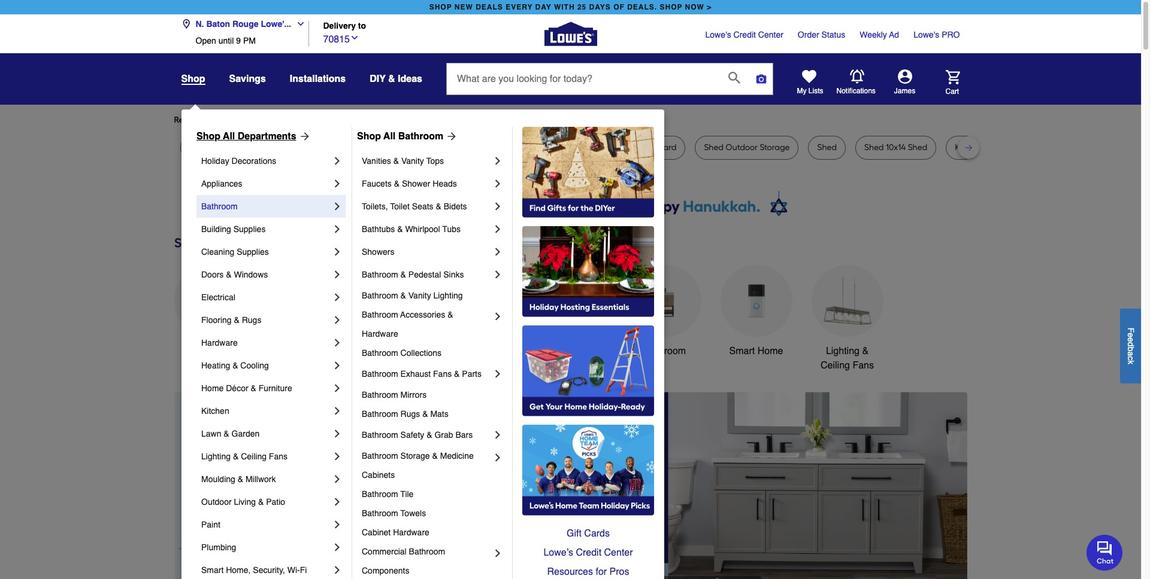 Task type: describe. For each thing, give the bounding box(es) containing it.
tools
[[577, 346, 599, 357]]

bathroom for bathroom tile
[[362, 490, 398, 500]]

arrow right image
[[443, 131, 458, 143]]

supplies for building supplies
[[233, 225, 266, 234]]

medicine
[[440, 452, 474, 461]]

4 shed from the left
[[908, 143, 927, 153]]

shop for shop all departments
[[196, 131, 220, 142]]

days
[[589, 3, 611, 11]]

quikrete
[[566, 143, 599, 153]]

ceiling inside lighting & ceiling fans
[[821, 361, 850, 371]]

shop button
[[181, 73, 205, 85]]

chevron right image for flooring & rugs
[[331, 314, 343, 326]]

lowe's home improvement logo image
[[544, 7, 597, 60]]

of
[[613, 3, 625, 11]]

showers
[[362, 247, 394, 257]]

toilets, toilet seats & bidets
[[362, 202, 467, 211]]

& inside outdoor tools & equipment
[[602, 346, 608, 357]]

fans inside bathroom exhaust fans & parts link
[[433, 370, 452, 379]]

seats
[[412, 202, 433, 211]]

ad
[[889, 30, 899, 40]]

cleaning supplies
[[201, 247, 269, 257]]

appliances inside button
[[187, 346, 233, 357]]

& inside button
[[388, 74, 395, 84]]

arrow right image inside shop all departments link
[[296, 131, 311, 143]]

lawn & garden
[[201, 429, 260, 439]]

center for lowe's credit center
[[604, 548, 633, 559]]

70815 button
[[323, 31, 359, 46]]

components
[[362, 567, 409, 576]]

christmas
[[370, 346, 414, 357]]

james button
[[876, 69, 934, 96]]

lowe's home improvement notification center image
[[850, 69, 864, 84]]

cart
[[946, 87, 959, 96]]

cleaning supplies link
[[201, 241, 331, 264]]

resources for pros link
[[522, 563, 654, 580]]

bathroom for bathroom towels
[[362, 509, 398, 519]]

chevron right image for smart home, security, wi-fi
[[331, 565, 343, 577]]

n. baton rouge lowe'... button
[[181, 12, 310, 36]]

you for recommended searches for you
[[283, 115, 297, 125]]

n. baton rouge lowe'...
[[196, 19, 291, 29]]

bathroom for bathroom collections
[[362, 349, 398, 358]]

home inside button
[[758, 346, 783, 357]]

gift cards link
[[522, 525, 654, 544]]

chevron right image for hardware
[[331, 337, 343, 349]]

shed 10x14 shed
[[864, 143, 927, 153]]

lowe'...
[[261, 19, 291, 29]]

2 shop from the left
[[660, 3, 682, 11]]

outdoor for outdoor tools & equipment
[[540, 346, 574, 357]]

paint
[[201, 521, 220, 530]]

chat invite button image
[[1087, 535, 1123, 571]]

shed for shed outdoor storage
[[704, 143, 724, 153]]

departments
[[238, 131, 296, 142]]

lawn mower
[[189, 143, 238, 153]]

& inside lighting & ceiling fans
[[862, 346, 869, 357]]

chevron right image for kitchen
[[331, 406, 343, 417]]

bathroom for bathroom storage & medicine cabinets
[[362, 452, 398, 461]]

toilet
[[519, 143, 539, 153]]

chevron right image for cleaning supplies
[[331, 246, 343, 258]]

outdoor for outdoor living & patio
[[201, 498, 232, 507]]

find gifts for the diyer. image
[[522, 127, 654, 218]]

1 shop from the left
[[429, 3, 452, 11]]

smart home
[[729, 346, 783, 357]]

lowe's home improvement lists image
[[802, 69, 816, 84]]

you for more suggestions for you
[[389, 115, 404, 125]]

k
[[1126, 360, 1136, 365]]

chevron down image
[[350, 33, 359, 42]]

f e e d b a c k
[[1126, 328, 1136, 365]]

my lists link
[[797, 69, 823, 96]]

parts
[[462, 370, 482, 379]]

bathroom collections link
[[362, 344, 504, 363]]

sinks
[[443, 270, 464, 280]]

moulding
[[201, 475, 235, 485]]

chevron right image for commercial bathroom components
[[492, 548, 504, 560]]

wi-
[[287, 566, 300, 576]]

vanities & vanity tops link
[[362, 150, 492, 173]]

hardware inside bathroom accessories & hardware
[[362, 329, 398, 339]]

25
[[577, 3, 587, 11]]

vanity for lighting
[[408, 291, 431, 301]]

stick
[[283, 143, 301, 153]]

bathroom button
[[629, 265, 701, 359]]

bathtubs & whirlpool tubs
[[362, 225, 461, 234]]

chevron right image for doors & windows
[[331, 269, 343, 281]]

garden
[[232, 429, 260, 439]]

recommended searches for you heading
[[174, 114, 967, 126]]

chevron right image for bathroom safety & grab bars
[[492, 429, 504, 441]]

building supplies
[[201, 225, 266, 234]]

bathroom towels link
[[362, 504, 504, 524]]

storage
[[760, 143, 790, 153]]

moulding & millwork link
[[201, 468, 331, 491]]

heating
[[201, 361, 230, 371]]

rugs inside 'bathroom rugs & mats' link
[[400, 410, 420, 419]]

for for searches
[[270, 115, 281, 125]]

arrow left image
[[397, 497, 409, 509]]

for inside "link"
[[596, 567, 607, 578]]

bathroom for bathroom mirrors
[[362, 391, 398, 400]]

lowe's wishes you and your family a happy hanukkah. image
[[174, 191, 967, 221]]

lowe's credit center
[[544, 548, 633, 559]]

until
[[218, 36, 234, 46]]

decorations for christmas
[[366, 361, 418, 371]]

bidets
[[444, 202, 467, 211]]

credit for lowe's
[[576, 548, 601, 559]]

toilets,
[[362, 202, 388, 211]]

cards
[[584, 529, 610, 540]]

smart for smart home, security, wi-fi
[[201, 566, 224, 576]]

25 days of deals. don't miss deals every day. same-day delivery on in-stock orders placed by 2 p m. image
[[174, 392, 367, 580]]

doors & windows
[[201, 270, 268, 280]]

lowe's home improvement cart image
[[946, 70, 960, 84]]

& inside bathroom storage & medicine cabinets
[[432, 452, 438, 461]]

pros
[[610, 567, 629, 578]]

security,
[[253, 566, 285, 576]]

mats
[[430, 410, 448, 419]]

to
[[358, 21, 366, 31]]

hardware link
[[201, 332, 331, 355]]

get your home holiday-ready. image
[[522, 326, 654, 417]]

appliances link
[[201, 173, 331, 195]]

0 horizontal spatial faucets
[[362, 179, 392, 189]]

chevron down image
[[291, 19, 306, 29]]

bathroom accessories & hardware link
[[362, 305, 492, 344]]

chevron right image for vanities & vanity tops
[[492, 155, 504, 167]]

bathroom collections
[[362, 349, 441, 358]]

bathroom for bathroom & pedestal sinks
[[362, 270, 398, 280]]

interior
[[391, 143, 418, 153]]

lowe's for lowe's credit center
[[705, 30, 731, 40]]

lawn
[[201, 429, 221, 439]]

shop all bathroom link
[[357, 129, 458, 144]]

chevron right image for bathroom storage & medicine cabinets
[[492, 452, 504, 464]]

paint link
[[201, 514, 331, 537]]

hardie board
[[626, 143, 677, 153]]

hardware down flooring at left bottom
[[201, 338, 238, 348]]

electrical
[[201, 293, 235, 302]]

every
[[506, 3, 533, 11]]

chevron right image for home décor & furniture
[[331, 383, 343, 395]]

1 horizontal spatial arrow right image
[[945, 497, 957, 509]]

faucets & shower heads
[[362, 179, 457, 189]]

smart for smart home
[[729, 346, 755, 357]]

ceiling inside 'link'
[[241, 452, 267, 462]]

deals.
[[627, 3, 657, 11]]

bathroom for bathroom accessories & hardware
[[362, 310, 398, 320]]

resources
[[547, 567, 593, 578]]

door
[[371, 143, 389, 153]]

savings button
[[229, 68, 266, 90]]

lowe's for lowe's pro
[[914, 30, 939, 40]]

diy & ideas button
[[370, 68, 422, 90]]

bathroom tile
[[362, 490, 414, 500]]

bathroom mirrors
[[362, 391, 427, 400]]

1 horizontal spatial lighting
[[433, 291, 463, 301]]

bathroom accessories & hardware
[[362, 310, 455, 339]]

bathroom for bathroom safety & grab bars
[[362, 431, 398, 440]]

cooling
[[240, 361, 269, 371]]

pedestal
[[408, 270, 441, 280]]

storage
[[400, 452, 430, 461]]

chevron right image for bathroom exhaust fans & parts
[[492, 368, 504, 380]]



Task type: locate. For each thing, give the bounding box(es) containing it.
bathroom & vanity lighting
[[362, 291, 463, 301]]

lighting inside lighting & ceiling fans
[[826, 346, 860, 357]]

hardware up the "christmas"
[[362, 329, 398, 339]]

1 horizontal spatial shop
[[357, 131, 381, 142]]

bathroom inside bathroom accessories & hardware
[[362, 310, 398, 320]]

credit up the search icon
[[734, 30, 756, 40]]

my
[[797, 87, 807, 95]]

bathroom & vanity lighting link
[[362, 286, 504, 305]]

lighting inside 'link'
[[201, 452, 231, 462]]

vanity
[[401, 156, 424, 166], [408, 291, 431, 301]]

0 vertical spatial home
[[758, 346, 783, 357]]

0 horizontal spatial ceiling
[[241, 452, 267, 462]]

1 horizontal spatial you
[[389, 115, 404, 125]]

1 horizontal spatial credit
[[734, 30, 756, 40]]

lowe's down > at right top
[[705, 30, 731, 40]]

chevron right image for faucets & shower heads
[[492, 178, 504, 190]]

Search Query text field
[[447, 63, 719, 95]]

outdoor tools & equipment button
[[538, 265, 610, 373]]

ideas
[[398, 74, 422, 84]]

home
[[758, 346, 783, 357], [201, 384, 224, 394]]

chevron right image for appliances
[[331, 178, 343, 190]]

f
[[1126, 328, 1136, 333]]

lighting & ceiling fans inside button
[[821, 346, 874, 371]]

e up b
[[1126, 338, 1136, 342]]

0 horizontal spatial fans
[[269, 452, 288, 462]]

open until 9 pm
[[196, 36, 256, 46]]

vanity up accessories
[[408, 291, 431, 301]]

kitchen up parts
[[449, 346, 481, 357]]

e
[[1126, 333, 1136, 338], [1126, 338, 1136, 342]]

0 horizontal spatial outdoor
[[201, 498, 232, 507]]

1 horizontal spatial smart
[[729, 346, 755, 357]]

d
[[1126, 342, 1136, 347]]

credit
[[734, 30, 756, 40], [576, 548, 601, 559]]

chevron right image for electrical
[[331, 292, 343, 304]]

center inside lowe's credit center link
[[604, 548, 633, 559]]

& inside bathroom accessories & hardware
[[448, 310, 453, 320]]

chevron right image for moulding & millwork
[[331, 474, 343, 486]]

0 vertical spatial appliances
[[201, 179, 242, 189]]

0 horizontal spatial lighting
[[201, 452, 231, 462]]

1 horizontal spatial shop
[[660, 3, 682, 11]]

1 vertical spatial lighting & ceiling fans
[[201, 452, 288, 462]]

0 horizontal spatial shop
[[429, 3, 452, 11]]

hardware down the towels
[[393, 528, 429, 538]]

for left pros
[[596, 567, 607, 578]]

bathroom inside bathroom storage & medicine cabinets
[[362, 452, 398, 461]]

1 vertical spatial arrow right image
[[945, 497, 957, 509]]

0 horizontal spatial home
[[201, 384, 224, 394]]

fans inside lighting & ceiling fans 'link'
[[269, 452, 288, 462]]

faucets inside button
[[483, 346, 517, 357]]

9
[[236, 36, 241, 46]]

lowe's home team holiday picks. image
[[522, 425, 654, 516]]

bathroom rugs & mats
[[362, 410, 448, 419]]

rugs
[[242, 316, 261, 325], [400, 410, 420, 419]]

heating & cooling
[[201, 361, 269, 371]]

supplies up windows
[[237, 247, 269, 257]]

diy & ideas
[[370, 74, 422, 84]]

appliances down holiday
[[201, 179, 242, 189]]

chevron right image for showers
[[492, 246, 504, 258]]

0 vertical spatial faucets
[[362, 179, 392, 189]]

kitchen faucets
[[449, 346, 517, 357]]

shop left the now at the top right
[[660, 3, 682, 11]]

0 vertical spatial vanity
[[401, 156, 424, 166]]

1 vertical spatial smart
[[201, 566, 224, 576]]

kitchen link
[[201, 400, 331, 423]]

suggestions
[[328, 115, 375, 125]]

shed left 10x14
[[864, 143, 884, 153]]

bathroom safety & grab bars
[[362, 431, 473, 440]]

2 shed from the left
[[817, 143, 837, 153]]

0 horizontal spatial credit
[[576, 548, 601, 559]]

chevron right image for outdoor living & patio
[[331, 497, 343, 509]]

decorations for holiday
[[232, 156, 276, 166]]

0 vertical spatial center
[[758, 30, 783, 40]]

chevron right image for lighting & ceiling fans
[[331, 451, 343, 463]]

smart home, security, wi-fi
[[201, 566, 307, 576]]

rugs down mirrors
[[400, 410, 420, 419]]

1 vertical spatial vanity
[[408, 291, 431, 301]]

0 horizontal spatial rugs
[[242, 316, 261, 325]]

outdoor living & patio link
[[201, 491, 331, 514]]

1 lowe's from the left
[[705, 30, 731, 40]]

center for lowe's credit center
[[758, 30, 783, 40]]

0 vertical spatial arrow right image
[[296, 131, 311, 143]]

tops
[[426, 156, 444, 166]]

gift
[[567, 529, 582, 540]]

1 horizontal spatial decorations
[[366, 361, 418, 371]]

bathroom for bathroom exhaust fans & parts
[[362, 370, 398, 379]]

2 lowe's from the left
[[914, 30, 939, 40]]

chevron right image
[[331, 155, 343, 167], [492, 178, 504, 190], [331, 223, 343, 235], [331, 269, 343, 281], [492, 269, 504, 281], [331, 314, 343, 326], [331, 383, 343, 395], [331, 406, 343, 417], [331, 428, 343, 440], [331, 451, 343, 463], [331, 474, 343, 486], [331, 519, 343, 531], [492, 548, 504, 560]]

credit up 'resources for pros' "link"
[[576, 548, 601, 559]]

credit for lowe's
[[734, 30, 756, 40]]

>
[[707, 3, 712, 11]]

all for departments
[[223, 131, 235, 142]]

0 vertical spatial kitchen
[[449, 346, 481, 357]]

lowe's
[[705, 30, 731, 40], [914, 30, 939, 40]]

center up pros
[[604, 548, 633, 559]]

for up shop all bathroom
[[377, 115, 388, 125]]

1 horizontal spatial home
[[758, 346, 783, 357]]

kitchen for kitchen
[[201, 407, 229, 416]]

0 vertical spatial rugs
[[242, 316, 261, 325]]

lawn
[[189, 143, 210, 153]]

0 horizontal spatial center
[[604, 548, 633, 559]]

0 horizontal spatial lowe's
[[705, 30, 731, 40]]

for for suggestions
[[377, 115, 388, 125]]

you left more
[[283, 115, 297, 125]]

1 shed from the left
[[704, 143, 724, 153]]

1 vertical spatial home
[[201, 384, 224, 394]]

0 horizontal spatial all
[[223, 131, 235, 142]]

1 horizontal spatial kitchen
[[449, 346, 481, 357]]

bathroom inside "link"
[[362, 509, 398, 519]]

0 horizontal spatial smart
[[201, 566, 224, 576]]

1 vertical spatial outdoor
[[201, 498, 232, 507]]

up to 40 percent off select vanities. plus, get free local delivery on select vanities. image
[[387, 392, 967, 580]]

lawn & garden link
[[201, 423, 331, 446]]

tubs
[[442, 225, 461, 234]]

1 horizontal spatial faucets
[[483, 346, 517, 357]]

lowe's pro
[[914, 30, 960, 40]]

0 horizontal spatial decorations
[[232, 156, 276, 166]]

home décor & furniture
[[201, 384, 292, 394]]

lowe's
[[544, 548, 573, 559]]

chevron right image for building supplies
[[331, 223, 343, 235]]

kitchen for kitchen faucets
[[449, 346, 481, 357]]

0 vertical spatial decorations
[[232, 156, 276, 166]]

2 shop from the left
[[357, 131, 381, 142]]

outdoor tools & equipment
[[540, 346, 608, 371]]

order
[[798, 30, 819, 40]]

a
[[1126, 352, 1136, 356]]

0 horizontal spatial arrow right image
[[296, 131, 311, 143]]

decorations down the "christmas"
[[366, 361, 418, 371]]

you up shop all bathroom
[[389, 115, 404, 125]]

chevron right image for bathroom
[[331, 201, 343, 213]]

chevron right image for plumbing
[[331, 542, 343, 554]]

christmas decorations button
[[356, 265, 428, 373]]

vanities
[[362, 156, 391, 166]]

appliances up heating
[[187, 346, 233, 357]]

appliances button
[[174, 265, 246, 359]]

bathroom inside button
[[644, 346, 686, 357]]

fi
[[300, 566, 307, 576]]

2 all from the left
[[383, 131, 396, 142]]

commercial bathroom components
[[362, 547, 448, 576]]

rugs inside 'flooring & rugs' link
[[242, 316, 261, 325]]

0 vertical spatial smart
[[729, 346, 755, 357]]

2 horizontal spatial for
[[596, 567, 607, 578]]

0 horizontal spatial shop
[[196, 131, 220, 142]]

2 vertical spatial lighting
[[201, 452, 231, 462]]

e up "d"
[[1126, 333, 1136, 338]]

for up departments
[[270, 115, 281, 125]]

1 vertical spatial center
[[604, 548, 633, 559]]

shop all bathroom
[[357, 131, 443, 142]]

searches
[[233, 115, 269, 125]]

chevron right image for bathroom & pedestal sinks
[[492, 269, 504, 281]]

1 horizontal spatial fans
[[433, 370, 452, 379]]

0 horizontal spatial for
[[270, 115, 281, 125]]

kitchen
[[449, 346, 481, 357], [201, 407, 229, 416]]

shop left new
[[429, 3, 452, 11]]

1 e from the top
[[1126, 333, 1136, 338]]

lowe's left the pro
[[914, 30, 939, 40]]

with
[[554, 3, 575, 11]]

home inside 'link'
[[201, 384, 224, 394]]

resources for pros
[[547, 567, 629, 578]]

new
[[455, 3, 473, 11]]

1 vertical spatial appliances
[[187, 346, 233, 357]]

1 vertical spatial kitchen
[[201, 407, 229, 416]]

weekly ad link
[[860, 29, 899, 41]]

kitchen inside button
[[449, 346, 481, 357]]

collections
[[400, 349, 441, 358]]

pro
[[942, 30, 960, 40]]

shed left the outdoor
[[704, 143, 724, 153]]

order status link
[[798, 29, 845, 41]]

shop 25 days of deals by category image
[[174, 233, 967, 253]]

bathroom for bathroom rugs & mats
[[362, 410, 398, 419]]

moulding & millwork
[[201, 475, 276, 485]]

n.
[[196, 19, 204, 29]]

flooring & rugs link
[[201, 309, 331, 332]]

notifications
[[836, 87, 876, 95]]

shed outdoor storage
[[704, 143, 790, 153]]

1 all from the left
[[223, 131, 235, 142]]

all up mower
[[223, 131, 235, 142]]

bathroom towels
[[362, 509, 426, 519]]

0 vertical spatial lighting
[[433, 291, 463, 301]]

1 horizontal spatial ceiling
[[821, 361, 850, 371]]

1 vertical spatial ceiling
[[241, 452, 267, 462]]

tile
[[400, 490, 414, 500]]

shed for shed 10x14 shed
[[864, 143, 884, 153]]

1 horizontal spatial all
[[383, 131, 396, 142]]

lighting & ceiling fans inside 'link'
[[201, 452, 288, 462]]

chevron right image for paint
[[331, 519, 343, 531]]

arrow right image
[[296, 131, 311, 143], [945, 497, 957, 509]]

bathroom for bathroom & vanity lighting
[[362, 291, 398, 301]]

1 you from the left
[[283, 115, 297, 125]]

center inside lowe's credit center link
[[758, 30, 783, 40]]

chevron right image for holiday decorations
[[331, 155, 343, 167]]

0 vertical spatial credit
[[734, 30, 756, 40]]

search image
[[728, 72, 740, 84]]

supplies up cleaning supplies
[[233, 225, 266, 234]]

outdoor inside outdoor tools & equipment
[[540, 346, 574, 357]]

chevron right image
[[492, 155, 504, 167], [331, 178, 343, 190], [331, 201, 343, 213], [492, 201, 504, 213], [492, 223, 504, 235], [331, 246, 343, 258], [492, 246, 504, 258], [331, 292, 343, 304], [492, 311, 504, 323], [331, 337, 343, 349], [331, 360, 343, 372], [492, 368, 504, 380], [492, 429, 504, 441], [492, 452, 504, 464], [331, 497, 343, 509], [331, 542, 343, 554], [331, 565, 343, 577]]

outdoor
[[726, 143, 758, 153]]

0 horizontal spatial you
[[283, 115, 297, 125]]

3 shed from the left
[[864, 143, 884, 153]]

smart inside button
[[729, 346, 755, 357]]

shop up the 'lawn mower' at the left top of the page
[[196, 131, 220, 142]]

cleaning
[[201, 247, 234, 257]]

bathroom inside "link"
[[362, 270, 398, 280]]

mower
[[212, 143, 238, 153]]

1 vertical spatial credit
[[576, 548, 601, 559]]

decorations down peel
[[232, 156, 276, 166]]

millwork
[[246, 475, 276, 485]]

outdoor up the "equipment"
[[540, 346, 574, 357]]

1 horizontal spatial lighting & ceiling fans
[[821, 346, 874, 371]]

camera image
[[755, 73, 767, 85]]

0 vertical spatial supplies
[[233, 225, 266, 234]]

more suggestions for you link
[[307, 114, 413, 126]]

james
[[894, 87, 915, 95]]

installations button
[[290, 68, 346, 90]]

living
[[234, 498, 256, 507]]

flooring & rugs
[[201, 316, 261, 325]]

2 e from the top
[[1126, 338, 1136, 342]]

order status
[[798, 30, 845, 40]]

2 horizontal spatial fans
[[853, 361, 874, 371]]

shower
[[402, 179, 430, 189]]

1 horizontal spatial rugs
[[400, 410, 420, 419]]

1 vertical spatial supplies
[[237, 247, 269, 257]]

chevron right image for lawn & garden
[[331, 428, 343, 440]]

kitchen up lawn
[[201, 407, 229, 416]]

0 vertical spatial lighting & ceiling fans
[[821, 346, 874, 371]]

1 vertical spatial faucets
[[483, 346, 517, 357]]

1 vertical spatial decorations
[[366, 361, 418, 371]]

1 shop from the left
[[196, 131, 220, 142]]

bars
[[455, 431, 473, 440]]

1 vertical spatial lighting
[[826, 346, 860, 357]]

chevron right image for heating & cooling
[[331, 360, 343, 372]]

location image
[[181, 19, 191, 29]]

shed right 10x14
[[908, 143, 927, 153]]

outdoor down moulding
[[201, 498, 232, 507]]

door interior
[[371, 143, 418, 153]]

decorations inside button
[[366, 361, 418, 371]]

2 horizontal spatial lighting
[[826, 346, 860, 357]]

décor
[[226, 384, 248, 394]]

more
[[307, 115, 326, 125]]

2 you from the left
[[389, 115, 404, 125]]

building supplies link
[[201, 218, 331, 241]]

rugs up hardware link
[[242, 316, 261, 325]]

1 vertical spatial rugs
[[400, 410, 420, 419]]

shop for shop all bathroom
[[357, 131, 381, 142]]

fans inside lighting & ceiling fans button
[[853, 361, 874, 371]]

all for bathroom
[[383, 131, 396, 142]]

vanity for tops
[[401, 156, 424, 166]]

holiday decorations
[[201, 156, 276, 166]]

center left 'order'
[[758, 30, 783, 40]]

holiday hosting essentials. image
[[522, 226, 654, 317]]

shop up 'door'
[[357, 131, 381, 142]]

all up door interior
[[383, 131, 396, 142]]

0 horizontal spatial kitchen
[[201, 407, 229, 416]]

None search field
[[446, 63, 773, 106]]

furniture
[[259, 384, 292, 394]]

chevron right image for bathtubs & whirlpool tubs
[[492, 223, 504, 235]]

0 vertical spatial outdoor
[[540, 346, 574, 357]]

chevron right image for bathroom accessories & hardware
[[492, 311, 504, 323]]

outdoor
[[540, 346, 574, 357], [201, 498, 232, 507]]

0 vertical spatial ceiling
[[821, 361, 850, 371]]

shed for shed
[[817, 143, 837, 153]]

vanity down interior at the top of the page
[[401, 156, 424, 166]]

bathroom inside the commercial bathroom components
[[409, 547, 445, 557]]

1 horizontal spatial lowe's
[[914, 30, 939, 40]]

chevron right image for toilets, toilet seats & bidets
[[492, 201, 504, 213]]

appliances
[[201, 179, 242, 189], [187, 346, 233, 357]]

1 horizontal spatial for
[[377, 115, 388, 125]]

grab
[[435, 431, 453, 440]]

1 horizontal spatial center
[[758, 30, 783, 40]]

shed right storage
[[817, 143, 837, 153]]

supplies for cleaning supplies
[[237, 247, 269, 257]]

peel stick wallpaper
[[266, 143, 343, 153]]

peel
[[266, 143, 281, 153]]

faucets
[[362, 179, 392, 189], [483, 346, 517, 357]]

shop new deals every day with 25 days of deals. shop now > link
[[427, 0, 714, 14]]

1 horizontal spatial outdoor
[[540, 346, 574, 357]]

heads
[[433, 179, 457, 189]]

0 horizontal spatial lighting & ceiling fans
[[201, 452, 288, 462]]

cabinet hardware link
[[362, 524, 504, 543]]



Task type: vqa. For each thing, say whether or not it's contained in the screenshot.
the within the is a good addition to a wildlife-friendly garden. the audubon society recommends that birdbaths have sides that incline gently and that the baths are no more than 2 to 3 inches deep. they also should offer slightly rough surfaces for adequate footing.
no



